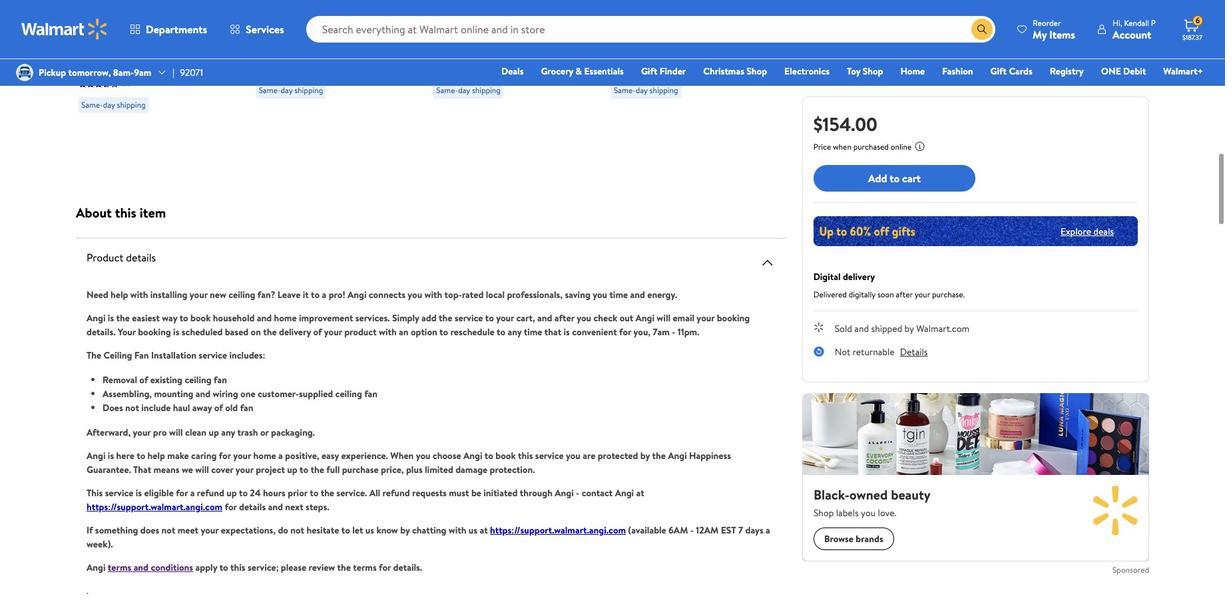 Task type: describe. For each thing, give the bounding box(es) containing it.
1 horizontal spatial time
[[610, 288, 628, 302]]

away
[[192, 402, 212, 415]]

2 vertical spatial of
[[214, 402, 223, 415]]

is right that
[[564, 326, 570, 339]]

the up your
[[116, 312, 130, 325]]

ceiling
[[104, 349, 132, 362]]

your left pro
[[133, 426, 151, 440]]

your
[[118, 326, 136, 339]]

1 horizontal spatial not
[[162, 524, 175, 537]]

to left let
[[342, 524, 350, 537]]

add
[[422, 312, 437, 325]]

same-day shipping down gift finder
[[614, 85, 678, 96]]

installation for $104.00
[[336, 43, 386, 58]]

positive,
[[285, 450, 319, 463]]

8am-
[[113, 66, 134, 79]]

0 horizontal spatial details
[[126, 250, 156, 265]]

way
[[162, 312, 177, 325]]

Walmart Site-Wide search field
[[306, 16, 996, 43]]

out
[[620, 312, 633, 325]]

1 vertical spatial will
[[169, 426, 183, 440]]

sponsored
[[1113, 565, 1150, 576]]

angi right contact
[[615, 487, 634, 500]]

9am
[[134, 66, 151, 79]]

fan?
[[258, 288, 275, 302]]

angi left happiness
[[668, 450, 687, 463]]

shipping for $154.00
[[472, 85, 501, 96]]

$114.00 flood and security light installation
[[79, 23, 190, 73]]

to right the 'reschedule'
[[497, 326, 506, 339]]

deals
[[501, 65, 524, 78]]

protected
[[598, 450, 638, 463]]

you inside angi is the easiest way to book household and home improvement services. simply add the service to your cart, and after you check out angi will email your booking details. your booking is scheduled based on the delivery of your product with an option to reschedule to any time that is convenient for you, 7am - 11pm.
[[577, 312, 591, 325]]

and right sold
[[855, 322, 869, 336]]

1 vertical spatial booking
[[138, 326, 171, 339]]

know
[[377, 524, 398, 537]]

https://support.walmart.angi.com link for this service is eligible for a refund up to 24 hours prior to the service. all refund requests must be initiated through angi - contact angi at https://support.walmart.angi.com for details and next steps.
[[87, 501, 223, 514]]

this
[[87, 487, 103, 500]]

2 vertical spatial ceiling
[[335, 388, 362, 401]]

accessory wall mounting
[[611, 43, 727, 58]]

hours
[[263, 487, 286, 500]]

walmart+
[[1164, 65, 1203, 78]]

book inside angi is the easiest way to book household and home improvement services. simply add the service to your cart, and after you check out angi will email your booking details. your booking is scheduled based on the delivery of your product with an option to reschedule to any time that is convenient for you, 7am - 11pm.
[[191, 312, 211, 325]]

$154.00 trampoline assembly service 2667
[[434, 23, 567, 75]]

the ceiling fan installation service includes:
[[87, 349, 265, 362]]

cart,
[[517, 312, 535, 325]]

your left cart,
[[496, 312, 514, 325]]

toy shop link
[[841, 64, 889, 79]]

2 terms from the left
[[353, 561, 377, 575]]

0 horizontal spatial of
[[139, 374, 148, 387]]

same- for $114.00
[[81, 99, 103, 111]]

for inside angi is the easiest way to book household and home improvement services. simply add the service to your cart, and after you check out angi will email your booking details. your booking is scheduled based on the delivery of your product with an option to reschedule to any time that is convenient for you, 7am - 11pm.
[[619, 326, 631, 339]]

for inside angi is here to help make caring for your home a positive, easy experience. when you choose angi to book this service you are protected by the angi happiness guarantee. that means we will cover your project up to the full purchase price, plus limited damage protection.
[[219, 450, 231, 463]]

to up the damage
[[485, 450, 493, 463]]

wiring
[[213, 388, 238, 401]]

to up that
[[137, 450, 145, 463]]

book inside angi is here to help make caring for your home a positive, easy experience. when you choose angi to book this service you are protected by the angi happiness guarantee. that means we will cover your project up to the full purchase price, plus limited damage protection.
[[496, 450, 516, 463]]

one
[[1101, 65, 1121, 78]]

angi down week).
[[87, 561, 106, 575]]

includes:
[[229, 349, 265, 362]]

a inside angi is here to help make caring for your home a positive, easy experience. when you choose angi to book this service you are protected by the angi happiness guarantee. that means we will cover your project up to the full purchase price, plus limited damage protection.
[[278, 450, 283, 463]]

home for project
[[253, 450, 276, 463]]

to right apply
[[220, 561, 228, 575]]

to left 24
[[239, 487, 248, 500]]

one
[[240, 388, 255, 401]]

fashion
[[943, 65, 973, 78]]

existing
[[150, 374, 183, 387]]

angi up the damage
[[464, 450, 483, 463]]

is down way
[[173, 326, 179, 339]]

10400
[[299, 63, 321, 75]]

when
[[833, 141, 852, 153]]

angi up you, in the bottom right of the page
[[636, 312, 655, 325]]

the
[[87, 349, 101, 362]]

0 horizontal spatial by
[[400, 524, 410, 537]]

explore deals
[[1061, 225, 1114, 238]]

.
[[87, 585, 88, 598]]

for up expectations,
[[225, 501, 237, 514]]

limited
[[425, 464, 453, 477]]

0 horizontal spatial this
[[115, 204, 136, 222]]

when
[[390, 450, 414, 463]]

security
[[127, 43, 164, 58]]

and left conditions
[[134, 561, 149, 575]]

to right way
[[180, 312, 188, 325]]

online
[[891, 141, 912, 153]]

if something does not meet your expectations, do not hesitate to let us know by chatting with us at https://support.walmart.angi.com
[[87, 524, 626, 537]]

is down need
[[108, 312, 114, 325]]

angi right the pro!
[[348, 288, 367, 302]]

1 vertical spatial any
[[221, 426, 235, 440]]

easiest
[[132, 312, 160, 325]]

day for $104.00
[[281, 85, 293, 96]]

and inside the $114.00 flood and security light installation
[[107, 43, 124, 58]]

grocery & essentials
[[541, 65, 624, 78]]

7am
[[653, 326, 670, 339]]

my
[[1033, 27, 1047, 42]]

departments button
[[119, 13, 219, 45]]

product group containing $154.00
[[434, 0, 582, 140]]

this inside angi is here to help make caring for your home a positive, easy experience. when you choose angi to book this service you are protected by the angi happiness guarantee. that means we will cover your project up to the full purchase price, plus limited damage protection.
[[518, 450, 533, 463]]

and left energy.
[[630, 288, 645, 302]]

happiness
[[689, 450, 731, 463]]

guarantee.
[[87, 464, 131, 477]]

you right saving
[[593, 288, 607, 302]]

the right protected
[[652, 450, 666, 463]]

1 us from the left
[[366, 524, 374, 537]]

after inside angi is the easiest way to book household and home improvement services. simply add the service to your cart, and after you check out angi will email your booking details. your booking is scheduled based on the delivery of your product with an option to reschedule to any time that is convenient for you, 7am - 11pm.
[[555, 312, 575, 325]]

6 $187.37
[[1183, 15, 1203, 42]]

0 vertical spatial ceiling
[[229, 288, 255, 302]]

walmart image
[[21, 19, 108, 40]]

based
[[225, 326, 249, 339]]

Search search field
[[306, 16, 996, 43]]

day for $154.00
[[458, 85, 470, 96]]

to right option
[[440, 326, 448, 339]]

need help with installing your new ceiling fan? leave it to a pro! angi connects you with top-rated local professionals, saving you time and energy.
[[87, 288, 678, 302]]

shipping for $114.00
[[117, 99, 146, 111]]

day down gift finder
[[636, 85, 648, 96]]

pro!
[[329, 288, 345, 302]]

service
[[533, 43, 567, 58]]

finder
[[660, 65, 686, 78]]

the right on
[[263, 326, 277, 339]]

shipping for $104.00
[[295, 85, 323, 96]]

delivery inside 'digital delivery delivered digitally soon after your purchase.'
[[843, 270, 875, 284]]

delivery inside angi is the easiest way to book household and home improvement services. simply add the service to your cart, and after you check out angi will email your booking details. your booking is scheduled based on the delivery of your product with an option to reschedule to any time that is convenient for you, 7am - 11pm.
[[279, 326, 311, 339]]

essentials
[[584, 65, 624, 78]]

steps.
[[306, 501, 329, 514]]

installation inside the $114.00 flood and security light installation
[[79, 58, 129, 73]]

all
[[369, 487, 380, 500]]

is inside this service is eligible for a refund up to 24 hours prior to the service. all refund requests must be initiated through angi - contact angi at https://support.walmart.angi.com for details and next steps.
[[136, 487, 142, 500]]

services
[[246, 22, 284, 37]]

the right review
[[337, 561, 351, 575]]

price
[[814, 141, 831, 153]]

angi down need
[[87, 312, 106, 325]]

service inside angi is the easiest way to book household and home improvement services. simply add the service to your cart, and after you check out angi will email your booking details. your booking is scheduled based on the delivery of your product with an option to reschedule to any time that is convenient for you, 7am - 11pm.
[[455, 312, 483, 325]]

to up the 'reschedule'
[[485, 312, 494, 325]]

your down improvement
[[324, 326, 342, 339]]

assembling,
[[103, 388, 152, 401]]

up inside angi is here to help make caring for your home a positive, easy experience. when you choose angi to book this service you are protected by the angi happiness guarantee. that means we will cover your project up to the full purchase price, plus limited damage protection.
[[287, 464, 298, 477]]

gift for gift finder
[[641, 65, 658, 78]]

to right "it"
[[311, 288, 320, 302]]

same- for $154.00
[[436, 85, 458, 96]]

shop for toy shop
[[863, 65, 883, 78]]

by inside angi is here to help make caring for your home a positive, easy experience. when you choose angi to book this service you are protected by the angi happiness guarantee. that means we will cover your project up to the full purchase price, plus limited damage protection.
[[641, 450, 650, 463]]

is inside angi is here to help make caring for your home a positive, easy experience. when you choose angi to book this service you are protected by the angi happiness guarantee. that means we will cover your project up to the full purchase price, plus limited damage protection.
[[108, 450, 114, 463]]

product details
[[87, 250, 156, 265]]

you up plus
[[416, 450, 431, 463]]

0 vertical spatial booking
[[717, 312, 750, 325]]

$114.00
[[79, 23, 117, 40]]

registry link
[[1044, 64, 1090, 79]]

day for $114.00
[[103, 99, 115, 111]]

energy.
[[648, 288, 678, 302]]

your right meet
[[201, 524, 219, 537]]

old
[[225, 402, 238, 415]]

this service is eligible for a refund up to 24 hours prior to the service. all refund requests must be initiated through angi - contact angi at https://support.walmart.angi.com for details and next steps.
[[87, 487, 645, 514]]

1 vertical spatial ceiling
[[185, 374, 212, 387]]

check
[[594, 312, 618, 325]]

choose
[[433, 450, 461, 463]]

same-day shipping for $104.00
[[259, 85, 323, 96]]

conditions
[[151, 561, 193, 575]]

removal
[[103, 374, 137, 387]]

a inside (available 6am - 12am est 7 days a week).
[[766, 524, 770, 537]]

reschedule
[[451, 326, 495, 339]]

include
[[141, 402, 171, 415]]

home for the
[[274, 312, 297, 325]]

your right email
[[697, 312, 715, 325]]

rated
[[462, 288, 484, 302]]

same- for $104.00
[[259, 85, 281, 96]]

you up simply
[[408, 288, 422, 302]]

on
[[251, 326, 261, 339]]

with right chatting
[[449, 524, 467, 537]]

week).
[[87, 538, 113, 551]]

2667
[[476, 63, 493, 75]]

services button
[[219, 13, 295, 45]]

digitally
[[849, 289, 876, 300]]

eligible
[[144, 487, 174, 500]]

shipped
[[871, 322, 903, 336]]

item
[[140, 204, 166, 222]]

product group containing $114.00
[[79, 0, 227, 140]]

chatting
[[412, 524, 447, 537]]

1 vertical spatial at
[[480, 524, 488, 537]]

mounting
[[154, 388, 193, 401]]

0 horizontal spatial help
[[111, 288, 128, 302]]

not inside the removal of existing ceiling fan assembling, mounting and wiring one customer-supplied ceiling fan does not include haul away of old fan
[[125, 402, 139, 415]]

gift cards
[[991, 65, 1033, 78]]

for right eligible
[[176, 487, 188, 500]]

angi is the easiest way to book household and home improvement services. simply add the service to your cart, and after you check out angi will email your booking details. your booking is scheduled based on the delivery of your product with an option to reschedule to any time that is convenient for you, 7am - 11pm.
[[87, 312, 750, 339]]

requests
[[412, 487, 447, 500]]

angi up the guarantee.
[[87, 450, 106, 463]]

for down know
[[379, 561, 391, 575]]

christmas shop
[[704, 65, 767, 78]]

cart
[[903, 171, 921, 186]]

your left 'new'
[[190, 288, 208, 302]]

reorder my items
[[1033, 17, 1076, 42]]

2 horizontal spatial by
[[905, 322, 914, 336]]

|
[[173, 66, 175, 79]]

gift for gift cards
[[991, 65, 1007, 78]]



Task type: vqa. For each thing, say whether or not it's contained in the screenshot.
add to cart button
yes



Task type: locate. For each thing, give the bounding box(es) containing it.
2 vertical spatial -
[[691, 524, 694, 537]]

for
[[619, 326, 631, 339], [219, 450, 231, 463], [176, 487, 188, 500], [225, 501, 237, 514], [379, 561, 391, 575]]

gift left finder
[[641, 65, 658, 78]]

your inside 'digital delivery delivered digitally soon after your purchase.'
[[915, 289, 930, 300]]

after up that
[[555, 312, 575, 325]]

up left 24
[[227, 487, 237, 500]]

through
[[520, 487, 553, 500]]

a down we
[[190, 487, 195, 500]]

1 vertical spatial https://support.walmart.angi.com
[[490, 524, 626, 537]]

0 horizontal spatial will
[[169, 426, 183, 440]]

1 horizontal spatial gift
[[991, 65, 1007, 78]]

are
[[583, 450, 596, 463]]

 image
[[16, 64, 33, 81]]

installation right storage
[[336, 43, 386, 58]]

the
[[116, 312, 130, 325], [439, 312, 452, 325], [263, 326, 277, 339], [652, 450, 666, 463], [311, 464, 324, 477], [321, 487, 334, 500], [337, 561, 351, 575]]

0 horizontal spatial shop
[[747, 65, 767, 78]]

0 vertical spatial time
[[610, 288, 628, 302]]

legal information image
[[915, 141, 925, 152]]

home down leave
[[274, 312, 297, 325]]

for up cover
[[219, 450, 231, 463]]

meet
[[178, 524, 199, 537]]

0 vertical spatial book
[[191, 312, 211, 325]]

add to cart button
[[814, 165, 976, 192]]

clean
[[185, 426, 207, 440]]

by right know
[[400, 524, 410, 537]]

1 shop from the left
[[747, 65, 767, 78]]

fashion link
[[937, 64, 979, 79]]

2 gift from the left
[[991, 65, 1007, 78]]

will up 7am
[[657, 312, 671, 325]]

hi, kendall p account
[[1113, 17, 1156, 42]]

0 horizontal spatial after
[[555, 312, 575, 325]]

of down improvement
[[313, 326, 322, 339]]

deals link
[[496, 64, 530, 79]]

details. up the
[[87, 326, 116, 339]]

the right the add at the bottom left
[[439, 312, 452, 325]]

0 horizontal spatial us
[[366, 524, 374, 537]]

wall
[[661, 43, 680, 58]]

deals
[[1094, 225, 1114, 238]]

simply
[[392, 312, 419, 325]]

2 shop from the left
[[863, 65, 883, 78]]

1 horizontal spatial any
[[508, 326, 522, 339]]

refund right 'all'
[[383, 487, 410, 500]]

a left the pro!
[[322, 288, 327, 302]]

search icon image
[[977, 24, 988, 35]]

https://support.walmart.angi.com link
[[87, 501, 223, 514], [490, 524, 626, 537]]

that
[[133, 464, 151, 477]]

and up on
[[257, 312, 272, 325]]

0 horizontal spatial not
[[125, 402, 139, 415]]

same- down trampoline
[[436, 85, 458, 96]]

installation inside $104.00 shelving storage installation 10400
[[336, 43, 386, 58]]

1 vertical spatial up
[[287, 464, 298, 477]]

1 vertical spatial details.
[[393, 561, 422, 575]]

$154.00 up when
[[814, 111, 878, 137]]

is up the guarantee.
[[108, 450, 114, 463]]

1 vertical spatial help
[[148, 450, 165, 463]]

home inside angi is here to help make caring for your home a positive, easy experience. when you choose angi to book this service you are protected by the angi happiness guarantee. that means we will cover your project up to the full purchase price, plus limited damage protection.
[[253, 450, 276, 463]]

next
[[285, 501, 304, 514]]

for down out
[[619, 326, 631, 339]]

day down trampoline
[[458, 85, 470, 96]]

protection.
[[490, 464, 535, 477]]

or
[[260, 426, 269, 440]]

2 horizontal spatial this
[[518, 450, 533, 463]]

convenient
[[572, 326, 617, 339]]

at down be
[[480, 524, 488, 537]]

0 horizontal spatial gift
[[641, 65, 658, 78]]

shop right toy
[[863, 65, 883, 78]]

terms and conditions link
[[108, 561, 193, 575]]

help inside angi is here to help make caring for your home a positive, easy experience. when you choose angi to book this service you are protected by the angi happiness guarantee. that means we will cover your project up to the full purchase price, plus limited damage protection.
[[148, 450, 165, 463]]

if
[[87, 524, 93, 537]]

https://support.walmart.angi.com inside this service is eligible for a refund up to 24 hours prior to the service. all refund requests must be initiated through angi - contact angi at https://support.walmart.angi.com for details and next steps.
[[87, 501, 223, 514]]

https://support.walmart.angi.com link for if something does not meet your expectations, do not hesitate to let us know by chatting with us at https://support.walmart.angi.com
[[490, 524, 626, 537]]

packaging.
[[271, 426, 315, 440]]

92071
[[180, 66, 203, 79]]

2 us from the left
[[469, 524, 478, 537]]

any inside angi is the easiest way to book household and home improvement services. simply add the service to your cart, and after you check out angi will email your booking details. your booking is scheduled based on the delivery of your product with an option to reschedule to any time that is convenient for you, 7am - 11pm.
[[508, 326, 522, 339]]

1 vertical spatial after
[[555, 312, 575, 325]]

up right clean
[[209, 426, 219, 440]]

will
[[657, 312, 671, 325], [169, 426, 183, 440], [195, 464, 209, 477]]

-
[[672, 326, 676, 339], [576, 487, 580, 500], [691, 524, 694, 537]]

2 horizontal spatial fan
[[364, 388, 378, 401]]

improvement
[[299, 312, 353, 325]]

$154.00 up trampoline
[[434, 23, 475, 40]]

by right shipped
[[905, 322, 914, 336]]

1 horizontal spatial after
[[896, 289, 913, 300]]

1 horizontal spatial shop
[[863, 65, 883, 78]]

at inside this service is eligible for a refund up to 24 hours prior to the service. all refund requests must be initiated through angi - contact angi at https://support.walmart.angi.com for details and next steps.
[[636, 487, 645, 500]]

electronics
[[785, 65, 830, 78]]

day down the shelving
[[281, 85, 293, 96]]

$154.00 for $154.00 trampoline assembly service 2667
[[434, 23, 475, 40]]

0 horizontal spatial book
[[191, 312, 211, 325]]

service inside this service is eligible for a refund up to 24 hours prior to the service. all refund requests must be initiated through angi - contact angi at https://support.walmart.angi.com for details and next steps.
[[105, 487, 133, 500]]

time inside angi is the easiest way to book household and home improvement services. simply add the service to your cart, and after you check out angi will email your booking details. your booking is scheduled based on the delivery of your product with an option to reschedule to any time that is convenient for you, 7am - 11pm.
[[524, 326, 542, 339]]

any
[[508, 326, 522, 339], [221, 426, 235, 440]]

1 horizontal spatial this
[[230, 561, 245, 575]]

1 horizontal spatial details.
[[393, 561, 422, 575]]

help
[[111, 288, 128, 302], [148, 450, 165, 463]]

0 horizontal spatial fan
[[214, 374, 227, 387]]

same-day shipping for $114.00
[[81, 99, 146, 111]]

1 vertical spatial details
[[239, 501, 266, 514]]

p
[[1151, 17, 1156, 28]]

after
[[896, 289, 913, 300], [555, 312, 575, 325]]

0 horizontal spatial refund
[[197, 487, 224, 500]]

the inside this service is eligible for a refund up to 24 hours prior to the service. all refund requests must be initiated through angi - contact angi at https://support.walmart.angi.com for details and next steps.
[[321, 487, 334, 500]]

grocery
[[541, 65, 574, 78]]

fan up wiring
[[214, 374, 227, 387]]

1 vertical spatial fan
[[364, 388, 378, 401]]

and down hours
[[268, 501, 283, 514]]

service up through
[[535, 450, 564, 463]]

2 product group from the left
[[256, 0, 404, 140]]

and up that
[[538, 312, 552, 325]]

ceiling up mounting
[[185, 374, 212, 387]]

- inside (available 6am - 12am est 7 days a week).
[[691, 524, 694, 537]]

details
[[126, 250, 156, 265], [239, 501, 266, 514]]

1 horizontal spatial 171
[[654, 63, 663, 75]]

installation for the
[[151, 349, 196, 362]]

sold
[[835, 322, 852, 336]]

refund down cover
[[197, 487, 224, 500]]

1 horizontal spatial will
[[195, 464, 209, 477]]

this up 'protection.'
[[518, 450, 533, 463]]

0 vertical spatial -
[[672, 326, 676, 339]]

0 horizontal spatial terms
[[108, 561, 131, 575]]

1 gift from the left
[[641, 65, 658, 78]]

booking right email
[[717, 312, 750, 325]]

- right 7am
[[672, 326, 676, 339]]

https://support.walmart.angi.com down eligible
[[87, 501, 223, 514]]

angi terms and conditions apply to this service; please review the terms for details.
[[87, 561, 422, 575]]

2 vertical spatial up
[[227, 487, 237, 500]]

1 horizontal spatial delivery
[[843, 270, 875, 284]]

details inside this service is eligible for a refund up to 24 hours prior to the service. all refund requests must be initiated through angi - contact angi at https://support.walmart.angi.com for details and next steps.
[[239, 501, 266, 514]]

delivery
[[843, 270, 875, 284], [279, 326, 311, 339]]

0 vertical spatial $154.00
[[434, 23, 475, 40]]

us down be
[[469, 524, 478, 537]]

1 horizontal spatial details
[[239, 501, 266, 514]]

1 horizontal spatial terms
[[353, 561, 377, 575]]

1 terms from the left
[[108, 561, 131, 575]]

2 vertical spatial by
[[400, 524, 410, 537]]

home
[[274, 312, 297, 325], [253, 450, 276, 463]]

delivered
[[814, 289, 847, 300]]

shipping down 10400 in the left top of the page
[[295, 85, 323, 96]]

4 product group from the left
[[611, 0, 760, 140]]

product group containing accessory wall mounting
[[611, 0, 760, 140]]

1 vertical spatial by
[[641, 450, 650, 463]]

0 horizontal spatial $154.00
[[434, 23, 475, 40]]

will inside angi is here to help make caring for your home a positive, easy experience. when you choose angi to book this service you are protected by the angi happiness guarantee. that means we will cover your project up to the full purchase price, plus limited damage protection.
[[195, 464, 209, 477]]

help right need
[[111, 288, 128, 302]]

of inside angi is the easiest way to book household and home improvement services. simply add the service to your cart, and after you check out angi will email your booking details. your booking is scheduled based on the delivery of your product with an option to reschedule to any time that is convenient for you, 7am - 11pm.
[[313, 326, 322, 339]]

us right let
[[366, 524, 374, 537]]

1 product group from the left
[[79, 0, 227, 140]]

shipping down 8am-
[[117, 99, 146, 111]]

to down 'positive,'
[[300, 464, 308, 477]]

product
[[87, 250, 124, 265]]

the left full
[[311, 464, 324, 477]]

0 horizontal spatial installation
[[79, 58, 129, 73]]

add
[[868, 171, 887, 186]]

services.
[[355, 312, 390, 325]]

2 horizontal spatial of
[[313, 326, 322, 339]]

fan down 'one'
[[240, 402, 253, 415]]

1 horizontal spatial -
[[672, 326, 676, 339]]

with left top-
[[425, 288, 442, 302]]

this left item on the left top of the page
[[115, 204, 136, 222]]

0 vertical spatial by
[[905, 322, 914, 336]]

up inside this service is eligible for a refund up to 24 hours prior to the service. all refund requests must be initiated through angi - contact angi at https://support.walmart.angi.com for details and next steps.
[[227, 487, 237, 500]]

2 horizontal spatial installation
[[336, 43, 386, 58]]

0 horizontal spatial time
[[524, 326, 542, 339]]

with up easiest at bottom
[[130, 288, 148, 302]]

product details image
[[760, 255, 776, 271]]

is
[[108, 312, 114, 325], [173, 326, 179, 339], [564, 326, 570, 339], [108, 450, 114, 463], [136, 487, 142, 500]]

plus
[[406, 464, 423, 477]]

after inside 'digital delivery delivered digitally soon after your purchase.'
[[896, 289, 913, 300]]

- inside this service is eligible for a refund up to 24 hours prior to the service. all refund requests must be initiated through angi - contact angi at https://support.walmart.angi.com for details and next steps.
[[576, 487, 580, 500]]

2 horizontal spatial -
[[691, 524, 694, 537]]

details down 24
[[239, 501, 266, 514]]

service inside angi is here to help make caring for your home a positive, easy experience. when you choose angi to book this service you are protected by the angi happiness guarantee. that means we will cover your project up to the full purchase price, plus limited damage protection.
[[535, 450, 564, 463]]

0 horizontal spatial delivery
[[279, 326, 311, 339]]

same-day shipping for $154.00
[[436, 85, 501, 96]]

installation down $114.00
[[79, 58, 129, 73]]

est
[[721, 524, 736, 537]]

1 vertical spatial home
[[253, 450, 276, 463]]

- inside angi is the easiest way to book household and home improvement services. simply add the service to your cart, and after you check out angi will email your booking details. your booking is scheduled based on the delivery of your product with an option to reschedule to any time that is convenient for you, 7am - 11pm.
[[672, 326, 676, 339]]

items
[[1050, 27, 1076, 42]]

1 horizontal spatial refund
[[383, 487, 410, 500]]

your right cover
[[236, 464, 254, 477]]

0 horizontal spatial details.
[[87, 326, 116, 339]]

and inside the removal of existing ceiling fan assembling, mounting and wiring one customer-supplied ceiling fan does not include haul away of old fan
[[196, 388, 211, 401]]

0 horizontal spatial https://support.walmart.angi.com link
[[87, 501, 223, 514]]

0 vertical spatial delivery
[[843, 270, 875, 284]]

0 horizontal spatial up
[[209, 426, 219, 440]]

2 horizontal spatial not
[[291, 524, 304, 537]]

service down scheduled
[[199, 349, 227, 362]]

0 horizontal spatial ceiling
[[185, 374, 212, 387]]

book up scheduled
[[191, 312, 211, 325]]

1 horizontal spatial up
[[227, 487, 237, 500]]

2 vertical spatial this
[[230, 561, 245, 575]]

not
[[835, 346, 851, 359]]

details right product
[[126, 250, 156, 265]]

1 vertical spatial https://support.walmart.angi.com link
[[490, 524, 626, 537]]

must
[[449, 487, 469, 500]]

$154.00 inside $154.00 trampoline assembly service 2667
[[434, 23, 475, 40]]

0 vertical spatial home
[[274, 312, 297, 325]]

1 horizontal spatial https://support.walmart.angi.com
[[490, 524, 626, 537]]

product group
[[79, 0, 227, 140], [256, 0, 404, 140], [434, 0, 582, 140], [611, 0, 760, 140]]

do
[[278, 524, 288, 537]]

same- down essentials at the top
[[614, 85, 636, 96]]

and inside this service is eligible for a refund up to 24 hours prior to the service. all refund requests must be initiated through angi - contact angi at https://support.walmart.angi.com for details and next steps.
[[268, 501, 283, 514]]

details button
[[900, 346, 928, 359]]

gift left cards
[[991, 65, 1007, 78]]

1 vertical spatial this
[[518, 450, 533, 463]]

local
[[486, 288, 505, 302]]

2 horizontal spatial will
[[657, 312, 671, 325]]

0 vertical spatial after
[[896, 289, 913, 300]]

home
[[901, 65, 925, 78]]

(available 6am - 12am est 7 days a week).
[[87, 524, 770, 551]]

not right does
[[162, 524, 175, 537]]

trampoline
[[434, 43, 484, 58]]

this left service;
[[230, 561, 245, 575]]

gift finder link
[[635, 64, 692, 79]]

details. inside angi is the easiest way to book household and home improvement services. simply add the service to your cart, and after you check out angi will email your booking details. your booking is scheduled based on the delivery of your product with an option to reschedule to any time that is convenient for you, 7am - 11pm.
[[87, 326, 116, 339]]

1 refund from the left
[[197, 487, 224, 500]]

0 vertical spatial up
[[209, 426, 219, 440]]

not returnable details
[[835, 346, 928, 359]]

0 horizontal spatial -
[[576, 487, 580, 500]]

0 horizontal spatial booking
[[138, 326, 171, 339]]

household
[[213, 312, 255, 325]]

of up the assembling,
[[139, 374, 148, 387]]

2 vertical spatial fan
[[240, 402, 253, 415]]

sold and shipped by walmart.com
[[835, 322, 970, 336]]

service up the 'reschedule'
[[455, 312, 483, 325]]

after right soon
[[896, 289, 913, 300]]

digital delivery delivered digitally soon after your purchase.
[[814, 270, 965, 300]]

terms
[[108, 561, 131, 575], [353, 561, 377, 575]]

1 horizontal spatial fan
[[240, 402, 253, 415]]

3 product group from the left
[[434, 0, 582, 140]]

$154.00 for $154.00
[[814, 111, 878, 137]]

afterward,
[[87, 426, 131, 440]]

up to sixty percent off deals. shop now. image
[[814, 216, 1138, 246]]

1 vertical spatial book
[[496, 450, 516, 463]]

your down trash
[[233, 450, 251, 463]]

1 horizontal spatial at
[[636, 487, 645, 500]]

same-day shipping down 2667 on the top left
[[436, 85, 501, 96]]

171 down accessory wall mounting
[[654, 63, 663, 75]]

service right "this"
[[105, 487, 133, 500]]

0 vertical spatial this
[[115, 204, 136, 222]]

not right the do
[[291, 524, 304, 537]]

to left cart
[[890, 171, 900, 186]]

$187.37
[[1183, 33, 1203, 42]]

0 horizontal spatial 171
[[121, 78, 130, 89]]

1 vertical spatial 171
[[121, 78, 130, 89]]

1 horizontal spatial book
[[496, 450, 516, 463]]

0 vertical spatial help
[[111, 288, 128, 302]]

1 horizontal spatial installation
[[151, 349, 196, 362]]

at up (available
[[636, 487, 645, 500]]

2 vertical spatial will
[[195, 464, 209, 477]]

one debit
[[1101, 65, 1146, 78]]

us
[[366, 524, 374, 537], [469, 524, 478, 537]]

hi,
[[1113, 17, 1123, 28]]

of left the old
[[214, 402, 223, 415]]

shop
[[747, 65, 767, 78], [863, 65, 883, 78]]

details.
[[87, 326, 116, 339], [393, 561, 422, 575]]

0 vertical spatial will
[[657, 312, 671, 325]]

same-day shipping down 10400 in the left top of the page
[[259, 85, 323, 96]]

2 horizontal spatial ceiling
[[335, 388, 362, 401]]

delivery down improvement
[[279, 326, 311, 339]]

any left trash
[[221, 426, 235, 440]]

angi right through
[[555, 487, 574, 500]]

0 vertical spatial of
[[313, 326, 322, 339]]

to inside button
[[890, 171, 900, 186]]

1 horizontal spatial booking
[[717, 312, 750, 325]]

will inside angi is the easiest way to book household and home improvement services. simply add the service to your cart, and after you check out angi will email your booking details. your booking is scheduled based on the delivery of your product with an option to reschedule to any time that is convenient for you, 7am - 11pm.
[[657, 312, 671, 325]]

0 vertical spatial 171
[[654, 63, 663, 75]]

explore deals link
[[1056, 219, 1120, 243]]

shipping down gift finder link
[[650, 85, 678, 96]]

here
[[116, 450, 134, 463]]

help up means
[[148, 450, 165, 463]]

1 horizontal spatial us
[[469, 524, 478, 537]]

0 vertical spatial any
[[508, 326, 522, 339]]

a inside this service is eligible for a refund up to 24 hours prior to the service. all refund requests must be initiated through angi - contact angi at https://support.walmart.angi.com for details and next steps.
[[190, 487, 195, 500]]

product group containing $104.00
[[256, 0, 404, 140]]

2 refund from the left
[[383, 487, 410, 500]]

time down cart,
[[524, 326, 542, 339]]

you left are
[[566, 450, 581, 463]]

account
[[1113, 27, 1152, 42]]

1 vertical spatial of
[[139, 374, 148, 387]]

with inside angi is the easiest way to book household and home improvement services. simply add the service to your cart, and after you check out angi will email your booking details. your booking is scheduled based on the delivery of your product with an option to reschedule to any time that is convenient for you, 7am - 11pm.
[[379, 326, 397, 339]]

2 horizontal spatial up
[[287, 464, 298, 477]]

home inside angi is the easiest way to book household and home improvement services. simply add the service to your cart, and after you check out angi will email your booking details. your booking is scheduled based on the delivery of your product with an option to reschedule to any time that is convenient for you, 7am - 11pm.
[[274, 312, 297, 325]]

is left eligible
[[136, 487, 142, 500]]

11pm.
[[678, 326, 700, 339]]

1 horizontal spatial https://support.walmart.angi.com link
[[490, 524, 626, 537]]

cards
[[1009, 65, 1033, 78]]

flood
[[79, 43, 105, 58]]

to up steps.
[[310, 487, 319, 500]]

shop for christmas shop
[[747, 65, 767, 78]]

and up away
[[196, 388, 211, 401]]

1 vertical spatial time
[[524, 326, 542, 339]]

of
[[313, 326, 322, 339], [139, 374, 148, 387], [214, 402, 223, 415]]

1 horizontal spatial help
[[148, 450, 165, 463]]

an
[[399, 326, 409, 339]]

and up 8am-
[[107, 43, 124, 58]]

0 vertical spatial https://support.walmart.angi.com
[[87, 501, 223, 514]]



